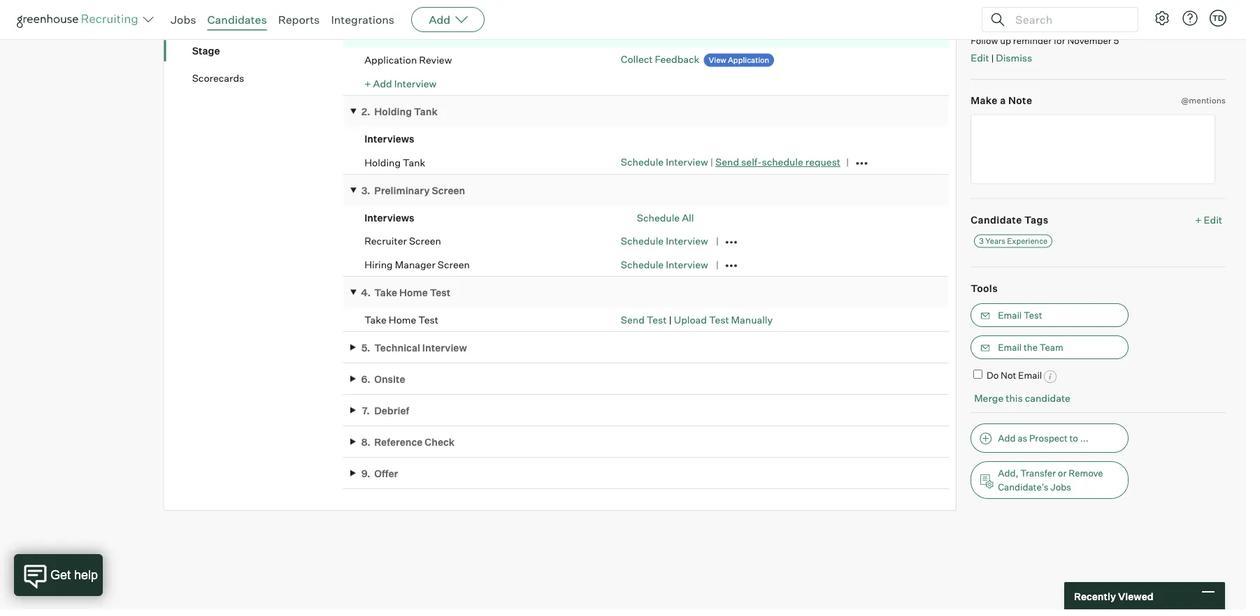 Task type: vqa. For each thing, say whether or not it's contained in the screenshot.
Recruiter Screen
yes



Task type: describe. For each thing, give the bounding box(es) containing it.
nov
[[971, 2, 996, 18]]

not
[[1001, 370, 1017, 381]]

screen for preliminary
[[432, 184, 465, 197]]

upload
[[674, 314, 707, 326]]

add,
[[999, 468, 1019, 479]]

9. offer
[[362, 468, 398, 480]]

1 vertical spatial tank
[[403, 156, 426, 169]]

do
[[987, 370, 999, 381]]

schedule interview link for holding tank
[[621, 156, 709, 168]]

schedule interview for recruiter screen
[[621, 235, 709, 247]]

stage
[[192, 45, 220, 57]]

add, transfer or remove candidate's jobs
[[999, 468, 1104, 493]]

1 vertical spatial add
[[373, 77, 392, 90]]

manually
[[732, 314, 773, 326]]

5.
[[362, 342, 371, 354]]

this
[[1006, 392, 1023, 405]]

check
[[425, 436, 455, 448]]

send test link
[[621, 314, 667, 326]]

add as prospect to ...
[[999, 433, 1089, 444]]

stage)
[[511, 26, 543, 38]]

edit inside + edit link
[[1205, 214, 1223, 226]]

years
[[986, 237, 1006, 246]]

merge this candidate
[[975, 392, 1071, 405]]

test up 5. technical interview
[[419, 314, 439, 326]]

+ edit
[[1196, 214, 1223, 226]]

0 vertical spatial take
[[374, 287, 397, 299]]

0 vertical spatial tank
[[414, 105, 438, 118]]

Search text field
[[1013, 9, 1126, 30]]

request
[[806, 156, 841, 168]]

candidate
[[971, 214, 1023, 226]]

as
[[1018, 433, 1028, 444]]

jobs link
[[171, 13, 196, 27]]

offer
[[374, 468, 398, 480]]

recruiter screen
[[365, 235, 442, 247]]

scorecards link
[[192, 71, 344, 85]]

1 vertical spatial holding
[[365, 156, 401, 169]]

2. holding tank
[[362, 105, 438, 118]]

screen for manager
[[438, 259, 470, 271]]

upload test manually link
[[674, 314, 773, 326]]

send test | upload test manually
[[621, 314, 773, 326]]

a
[[1001, 95, 1007, 107]]

schedule interview link for hiring manager screen
[[621, 259, 709, 271]]

| for send test | upload test manually
[[669, 314, 672, 326]]

5
[[1114, 35, 1120, 46]]

schedule interview | send self-schedule request
[[621, 156, 841, 168]]

schedule interview for hiring manager screen
[[621, 259, 709, 271]]

| inside nov 5, 2023 user(s): test dumtwo, recruiter, and coordinator follow up reminder for november 5 edit | dismiss
[[992, 53, 995, 64]]

reports link
[[278, 13, 320, 27]]

Do Not Email checkbox
[[974, 370, 983, 379]]

7.
[[362, 405, 370, 417]]

+ for + edit
[[1196, 214, 1203, 226]]

test inside nov 5, 2023 user(s): test dumtwo, recruiter, and coordinator follow up reminder for november 5 edit | dismiss
[[1008, 21, 1027, 33]]

recently
[[1075, 591, 1117, 603]]

integrations link
[[331, 13, 395, 27]]

8. reference check
[[361, 436, 455, 448]]

2 vertical spatial email
[[1019, 370, 1043, 381]]

schedule all link
[[637, 212, 694, 224]]

dumtwo,
[[1029, 21, 1072, 33]]

recently viewed
[[1075, 591, 1154, 603]]

collect feedback link
[[621, 53, 700, 66]]

up
[[1001, 35, 1012, 46]]

0 vertical spatial home
[[400, 287, 428, 299]]

application up the + add interview
[[365, 54, 417, 66]]

3
[[980, 237, 984, 246]]

+ add interview link
[[365, 77, 437, 90]]

hiring
[[365, 259, 393, 271]]

email test button
[[971, 304, 1129, 328]]

viewed
[[1119, 591, 1154, 603]]

prospect
[[1030, 433, 1068, 444]]

candidate's
[[999, 482, 1049, 493]]

collect
[[621, 53, 653, 66]]

integrations
[[331, 13, 395, 27]]

td button
[[1211, 10, 1227, 27]]

add for add
[[429, 13, 451, 27]]

manager
[[395, 259, 436, 271]]

schedule all
[[637, 212, 694, 224]]

+ for + add interview
[[365, 77, 371, 90]]

application right view
[[728, 55, 770, 65]]

+ edit link
[[1193, 210, 1227, 230]]

schedule interview link for recruiter screen
[[621, 235, 709, 247]]

8.
[[361, 436, 371, 448]]

3 years experience link
[[975, 235, 1053, 248]]

3 years experience
[[980, 237, 1048, 246]]

test right upload
[[710, 314, 730, 326]]

send self-schedule request link
[[716, 156, 841, 168]]

email for email the team
[[999, 342, 1022, 353]]

note
[[1009, 95, 1033, 107]]

email for email test
[[999, 310, 1022, 321]]

or
[[1059, 468, 1067, 479]]

coordinator
[[1138, 21, 1191, 33]]

4.
[[361, 287, 371, 299]]

for
[[1055, 35, 1066, 46]]

view application link
[[704, 54, 775, 67]]

application review
[[365, 54, 452, 66]]

reminder
[[1014, 35, 1053, 46]]

4. take home test
[[361, 287, 451, 299]]

@mentions link
[[1182, 94, 1227, 107]]

dismiss link
[[997, 52, 1033, 64]]



Task type: locate. For each thing, give the bounding box(es) containing it.
1. application review (current stage)
[[363, 26, 543, 38]]

0 vertical spatial review
[[431, 26, 466, 38]]

0 horizontal spatial jobs
[[171, 13, 196, 27]]

add
[[429, 13, 451, 27], [373, 77, 392, 90], [999, 433, 1016, 444]]

2 vertical spatial add
[[999, 433, 1016, 444]]

(current
[[468, 26, 509, 38]]

application up application review
[[374, 26, 429, 38]]

0 horizontal spatial +
[[365, 77, 371, 90]]

0 horizontal spatial add
[[373, 77, 392, 90]]

0 horizontal spatial send
[[621, 314, 645, 326]]

0 vertical spatial schedule interview
[[621, 235, 709, 247]]

all
[[682, 212, 694, 224]]

...
[[1081, 433, 1089, 444]]

jobs down or on the bottom right of page
[[1051, 482, 1072, 493]]

take down 4.
[[365, 314, 387, 326]]

edit inside nov 5, 2023 user(s): test dumtwo, recruiter, and coordinator follow up reminder for november 5 edit | dismiss
[[971, 52, 990, 64]]

follow
[[971, 35, 999, 46]]

candidates
[[207, 13, 267, 27]]

| left upload
[[669, 314, 672, 326]]

2 schedule interview from the top
[[621, 259, 709, 271]]

email
[[999, 310, 1022, 321], [999, 342, 1022, 353], [1019, 370, 1043, 381]]

td
[[1213, 13, 1225, 23]]

5,
[[998, 2, 1010, 18]]

add for add as prospect to ...
[[999, 433, 1016, 444]]

add inside popup button
[[429, 13, 451, 27]]

+ add interview
[[365, 77, 437, 90]]

edit
[[971, 52, 990, 64], [1205, 214, 1223, 226]]

do not email
[[987, 370, 1043, 381]]

5. technical interview
[[362, 342, 467, 354]]

2 vertical spatial schedule interview link
[[621, 259, 709, 271]]

1 horizontal spatial edit
[[1205, 214, 1223, 226]]

screen
[[432, 184, 465, 197], [409, 235, 442, 247], [438, 259, 470, 271]]

0 vertical spatial screen
[[432, 184, 465, 197]]

candidates link
[[207, 13, 267, 27]]

| for schedule interview | send self-schedule request
[[711, 156, 714, 168]]

test up up
[[1008, 21, 1027, 33]]

0 vertical spatial jobs
[[171, 13, 196, 27]]

0 vertical spatial schedule interview link
[[621, 156, 709, 168]]

1 vertical spatial send
[[621, 314, 645, 326]]

1 vertical spatial screen
[[409, 235, 442, 247]]

screen right manager
[[438, 259, 470, 271]]

dismiss
[[997, 52, 1033, 64]]

+ inside + edit link
[[1196, 214, 1203, 226]]

tags
[[1025, 214, 1049, 226]]

interviews up recruiter
[[365, 212, 415, 224]]

@mentions
[[1182, 95, 1227, 106]]

1 horizontal spatial +
[[1196, 214, 1203, 226]]

0 vertical spatial add
[[429, 13, 451, 27]]

1 horizontal spatial add
[[429, 13, 451, 27]]

email up email the team
[[999, 310, 1022, 321]]

test up the
[[1024, 310, 1043, 321]]

2 vertical spatial |
[[669, 314, 672, 326]]

remove
[[1069, 468, 1104, 479]]

1.
[[363, 26, 370, 38]]

1 vertical spatial take
[[365, 314, 387, 326]]

3 schedule interview link from the top
[[621, 259, 709, 271]]

test
[[1008, 21, 1027, 33], [430, 287, 451, 299], [1024, 310, 1043, 321], [419, 314, 439, 326], [647, 314, 667, 326], [710, 314, 730, 326]]

| left self-
[[711, 156, 714, 168]]

add up 2. holding tank
[[373, 77, 392, 90]]

candidate
[[1026, 392, 1071, 405]]

greenhouse recruiting image
[[17, 11, 143, 28]]

0 vertical spatial email
[[999, 310, 1022, 321]]

schedule
[[621, 156, 664, 168], [637, 212, 680, 224], [621, 235, 664, 247], [621, 259, 664, 271]]

to
[[1070, 433, 1079, 444]]

6.
[[361, 373, 371, 385]]

schedule interview
[[621, 235, 709, 247], [621, 259, 709, 271]]

1 vertical spatial jobs
[[1051, 482, 1072, 493]]

test inside button
[[1024, 310, 1043, 321]]

email inside email test button
[[999, 310, 1022, 321]]

recruiter
[[365, 235, 407, 247]]

application up stage
[[192, 17, 245, 29]]

take home test
[[365, 314, 439, 326]]

jobs up stage
[[171, 13, 196, 27]]

configure image
[[1155, 10, 1171, 27]]

0 horizontal spatial |
[[669, 314, 672, 326]]

application link
[[192, 16, 344, 30]]

1 vertical spatial interviews
[[365, 212, 415, 224]]

review left (current
[[431, 26, 466, 38]]

6. onsite
[[361, 373, 406, 385]]

1 interviews from the top
[[365, 133, 415, 145]]

send left self-
[[716, 156, 740, 168]]

0 horizontal spatial edit
[[971, 52, 990, 64]]

1 vertical spatial edit
[[1205, 214, 1223, 226]]

9.
[[362, 468, 371, 480]]

feedback
[[655, 53, 700, 66]]

1 horizontal spatial |
[[711, 156, 714, 168]]

1 horizontal spatial send
[[716, 156, 740, 168]]

view application
[[709, 55, 770, 65]]

0 vertical spatial interviews
[[365, 133, 415, 145]]

None text field
[[971, 114, 1216, 184]]

2023
[[1013, 2, 1044, 18]]

screen up hiring manager screen
[[409, 235, 442, 247]]

home down manager
[[400, 287, 428, 299]]

test down hiring manager screen
[[430, 287, 451, 299]]

reports
[[278, 13, 320, 27]]

email left the
[[999, 342, 1022, 353]]

application inside 'link'
[[192, 17, 245, 29]]

1 vertical spatial schedule interview
[[621, 259, 709, 271]]

merge
[[975, 392, 1004, 405]]

2 schedule interview link from the top
[[621, 235, 709, 247]]

onsite
[[374, 373, 406, 385]]

1 vertical spatial home
[[389, 314, 417, 326]]

review down 1. application review (current stage)
[[419, 54, 452, 66]]

jobs
[[171, 13, 196, 27], [1051, 482, 1072, 493]]

merge this candidate link
[[975, 392, 1071, 405]]

home down "4. take home test"
[[389, 314, 417, 326]]

take
[[374, 287, 397, 299], [365, 314, 387, 326]]

take right 4.
[[374, 287, 397, 299]]

1 vertical spatial |
[[711, 156, 714, 168]]

2 horizontal spatial |
[[992, 53, 995, 64]]

email test
[[999, 310, 1043, 321]]

add left 'as'
[[999, 433, 1016, 444]]

add as prospect to ... button
[[971, 424, 1129, 453]]

make
[[971, 95, 998, 107]]

tank down the + add interview
[[414, 105, 438, 118]]

0 vertical spatial holding
[[374, 105, 412, 118]]

self-
[[742, 156, 762, 168]]

interviews up the holding tank
[[365, 133, 415, 145]]

0 vertical spatial send
[[716, 156, 740, 168]]

schedule
[[762, 156, 804, 168]]

transfer
[[1021, 468, 1057, 479]]

user(s):
[[971, 21, 1006, 33]]

add left (current
[[429, 13, 451, 27]]

1 schedule interview from the top
[[621, 235, 709, 247]]

test left upload
[[647, 314, 667, 326]]

3.
[[362, 184, 371, 197]]

screen right 'preliminary'
[[432, 184, 465, 197]]

| right edit link
[[992, 53, 995, 64]]

experience
[[1008, 237, 1048, 246]]

1 vertical spatial review
[[419, 54, 452, 66]]

edit link
[[971, 52, 990, 64]]

candidate tags
[[971, 214, 1049, 226]]

1 vertical spatial +
[[1196, 214, 1203, 226]]

1 horizontal spatial jobs
[[1051, 482, 1072, 493]]

send
[[716, 156, 740, 168], [621, 314, 645, 326]]

holding up 3.
[[365, 156, 401, 169]]

email inside email the team button
[[999, 342, 1022, 353]]

holding tank
[[365, 156, 426, 169]]

email the team
[[999, 342, 1064, 353]]

2 interviews from the top
[[365, 212, 415, 224]]

recruiter,
[[1073, 21, 1117, 33]]

email the team button
[[971, 336, 1129, 360]]

2 vertical spatial screen
[[438, 259, 470, 271]]

application
[[192, 17, 245, 29], [374, 26, 429, 38], [365, 54, 417, 66], [728, 55, 770, 65]]

add inside "button"
[[999, 433, 1016, 444]]

tank up 3. preliminary screen
[[403, 156, 426, 169]]

the
[[1024, 342, 1038, 353]]

td button
[[1208, 7, 1230, 29]]

schedule interview link
[[621, 156, 709, 168], [621, 235, 709, 247], [621, 259, 709, 271]]

view
[[709, 55, 727, 65]]

0 vertical spatial |
[[992, 53, 995, 64]]

2.
[[362, 105, 371, 118]]

make a note
[[971, 95, 1033, 107]]

email right not
[[1019, 370, 1043, 381]]

1 vertical spatial schedule interview link
[[621, 235, 709, 247]]

2 horizontal spatial add
[[999, 433, 1016, 444]]

0 vertical spatial edit
[[971, 52, 990, 64]]

1 schedule interview link from the top
[[621, 156, 709, 168]]

1 vertical spatial email
[[999, 342, 1022, 353]]

send left upload
[[621, 314, 645, 326]]

0 vertical spatial +
[[365, 77, 371, 90]]

jobs inside add, transfer or remove candidate's jobs
[[1051, 482, 1072, 493]]

add button
[[412, 7, 485, 32]]

holding right "2."
[[374, 105, 412, 118]]



